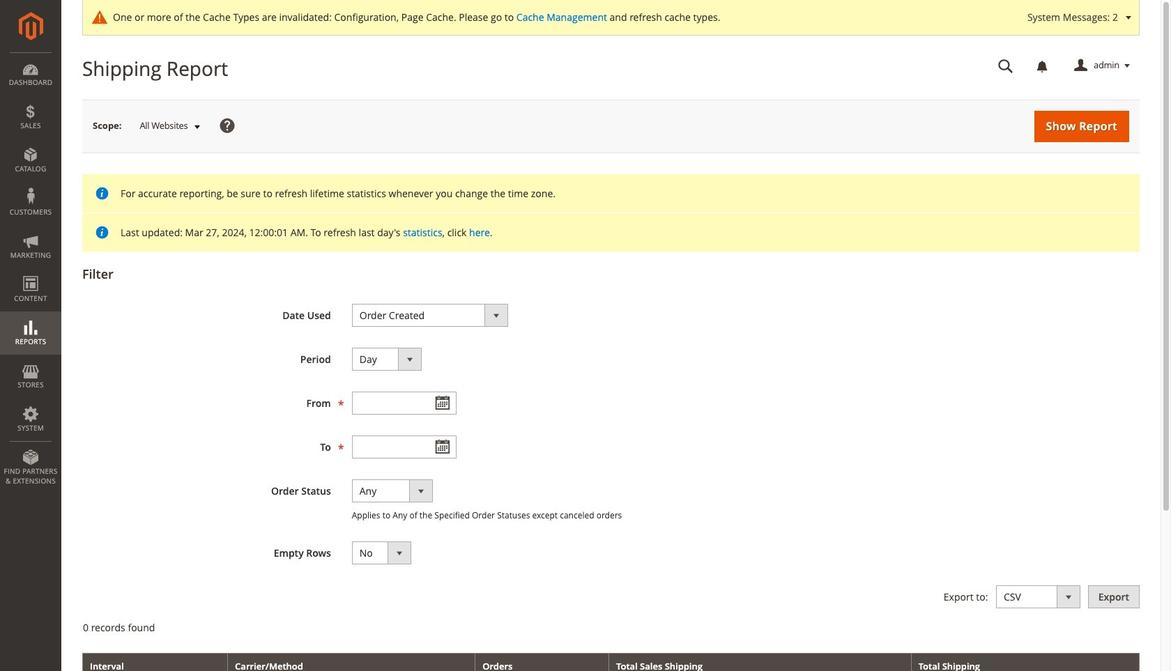 Task type: locate. For each thing, give the bounding box(es) containing it.
None text field
[[352, 392, 456, 415], [352, 436, 456, 459], [352, 392, 456, 415], [352, 436, 456, 459]]

None text field
[[988, 54, 1023, 78]]

menu bar
[[0, 52, 61, 493]]

magento admin panel image
[[18, 12, 43, 40]]



